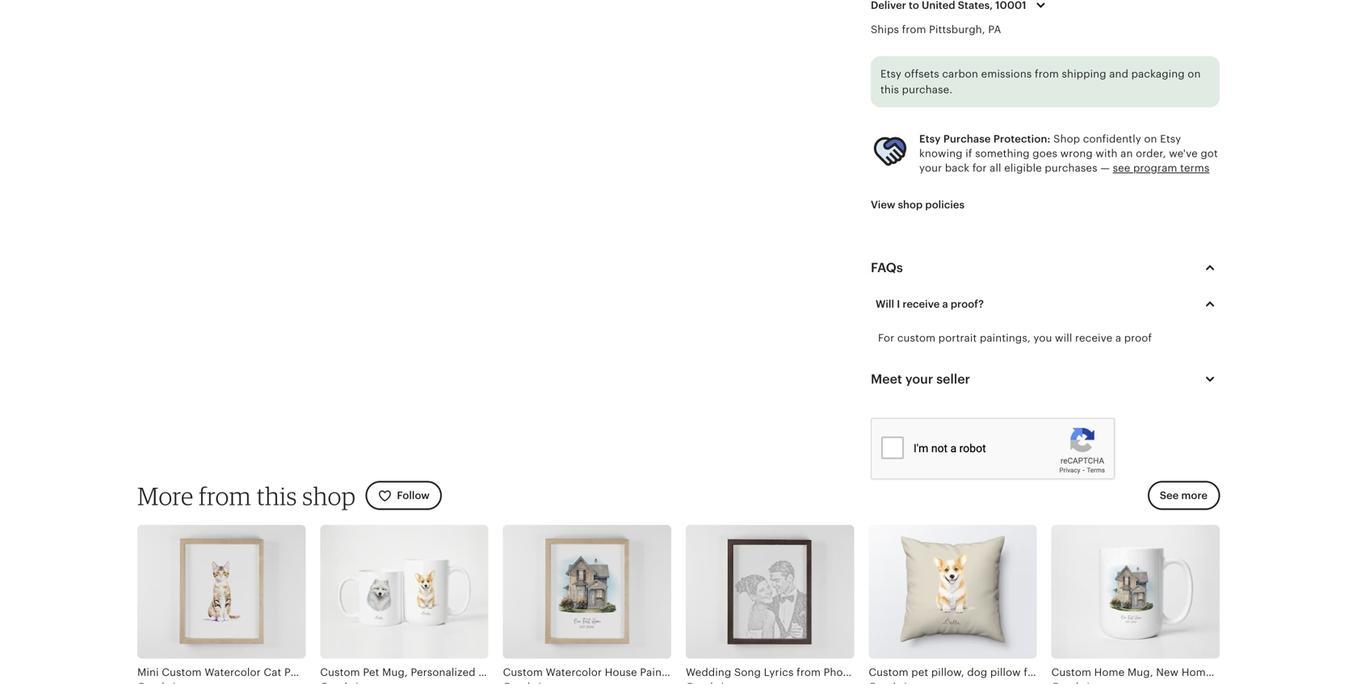 Task type: vqa. For each thing, say whether or not it's contained in the screenshot.
your to the bottom
yes



Task type: describe. For each thing, give the bounding box(es) containing it.
view
[[871, 199, 895, 211]]

purchase
[[943, 133, 991, 145]]

if
[[966, 147, 972, 160]]

custom watercolor house painting print, house painting from photo, house portrait, housewarming gift, first home gift, realtor closing gift image
[[503, 525, 671, 659]]

meet your seller button
[[856, 360, 1234, 399]]

offsets
[[904, 68, 939, 80]]

will i receive a proof?
[[876, 298, 984, 310]]

etsy purchase protection:
[[919, 133, 1051, 145]]

wrong
[[1060, 147, 1093, 160]]

protection:
[[993, 133, 1051, 145]]

seller
[[936, 372, 970, 387]]

—
[[1100, 162, 1110, 174]]

will
[[1055, 332, 1072, 344]]

from inside etsy offsets carbon emissions from shipping and packaging on this purchase.
[[1035, 68, 1059, 80]]

pa
[[988, 23, 1001, 35]]

custom
[[897, 332, 936, 344]]

eligible
[[1004, 162, 1042, 174]]

confidently
[[1083, 133, 1141, 145]]

your inside shop confidently on etsy knowing if something goes wrong with an order, we've got your back for all eligible purchases —
[[919, 162, 942, 174]]

on inside shop confidently on etsy knowing if something goes wrong with an order, we've got your back for all eligible purchases —
[[1144, 133, 1157, 145]]

you
[[1033, 332, 1052, 344]]

we've
[[1169, 147, 1198, 160]]

faqs button
[[856, 248, 1234, 287]]

an
[[1120, 147, 1133, 160]]

see more
[[1160, 490, 1208, 502]]

etsy for etsy purchase protection:
[[919, 133, 941, 145]]

knowing
[[919, 147, 963, 160]]

got
[[1201, 147, 1218, 160]]

program
[[1133, 162, 1177, 174]]

1 horizontal spatial a
[[1115, 332, 1121, 344]]

terms
[[1180, 162, 1210, 174]]

etsy inside shop confidently on etsy knowing if something goes wrong with an order, we've got your back for all eligible purchases —
[[1160, 133, 1181, 145]]

shop confidently on etsy knowing if something goes wrong with an order, we've got your back for all eligible purchases —
[[919, 133, 1218, 174]]

ships
[[871, 23, 899, 35]]

shop inside button
[[898, 199, 923, 211]]

purchases
[[1045, 162, 1097, 174]]

order,
[[1136, 147, 1166, 160]]

from for ships from pittsburgh, pa
[[902, 23, 926, 35]]

from for more from this shop
[[199, 481, 251, 511]]

your inside dropdown button
[[905, 372, 933, 387]]

receive inside dropdown button
[[903, 298, 940, 310]]

paintings,
[[980, 332, 1031, 344]]

packaging
[[1131, 68, 1185, 80]]

meet
[[871, 372, 902, 387]]

goes
[[1033, 147, 1057, 160]]

more from this shop
[[137, 481, 356, 511]]

policies
[[925, 199, 965, 211]]

faqs
[[871, 261, 903, 275]]

something
[[975, 147, 1030, 160]]

portrait
[[938, 332, 977, 344]]

on inside etsy offsets carbon emissions from shipping and packaging on this purchase.
[[1188, 68, 1201, 80]]

ships from pittsburgh, pa
[[871, 23, 1001, 35]]

proof?
[[951, 298, 984, 310]]



Task type: locate. For each thing, give the bounding box(es) containing it.
view shop policies
[[871, 199, 965, 211]]

etsy for etsy offsets carbon emissions from shipping and packaging on this purchase.
[[880, 68, 902, 80]]

see program terms
[[1113, 162, 1210, 174]]

purchase.
[[902, 84, 952, 96]]

wedding song lyrics from photo personalized first dance framed print favorite song canvas print 1st anniversary custom wedding gift image
[[686, 525, 854, 659]]

back
[[945, 162, 970, 174]]

from left shipping
[[1035, 68, 1059, 80]]

carbon
[[942, 68, 978, 80]]

a inside dropdown button
[[942, 298, 948, 310]]

shipping
[[1062, 68, 1106, 80]]

mini custom watercolor cat portrait, cat memorial, cat loss gift, cat lover gift, pet painting, tiny paintings, miniature painting image
[[137, 525, 306, 659]]

emissions
[[981, 68, 1032, 80]]

and
[[1109, 68, 1128, 80]]

more
[[137, 481, 194, 511]]

0 vertical spatial shop
[[898, 199, 923, 211]]

etsy left the offsets
[[880, 68, 902, 80]]

custom home mug, new home mug, house mug housewarming gift, personalized home portrait mug, new home gift, house warming, real estate gift image
[[1051, 525, 1220, 659]]

a left the proof?
[[942, 298, 948, 310]]

from
[[902, 23, 926, 35], [1035, 68, 1059, 80], [199, 481, 251, 511]]

0 horizontal spatial receive
[[903, 298, 940, 310]]

receive
[[903, 298, 940, 310], [1075, 332, 1113, 344]]

1 vertical spatial this
[[257, 481, 297, 511]]

follow button
[[365, 481, 442, 510]]

on right packaging
[[1188, 68, 1201, 80]]

shop left follow button
[[302, 481, 356, 511]]

1 vertical spatial receive
[[1075, 332, 1113, 344]]

0 vertical spatial on
[[1188, 68, 1201, 80]]

1 horizontal spatial on
[[1188, 68, 1201, 80]]

0 horizontal spatial from
[[199, 481, 251, 511]]

0 vertical spatial from
[[902, 23, 926, 35]]

0 horizontal spatial on
[[1144, 133, 1157, 145]]

1 horizontal spatial this
[[880, 84, 899, 96]]

1 vertical spatial a
[[1115, 332, 1121, 344]]

shop
[[1053, 133, 1080, 145]]

pittsburgh,
[[929, 23, 985, 35]]

more
[[1181, 490, 1208, 502]]

for
[[878, 332, 894, 344]]

on
[[1188, 68, 1201, 80], [1144, 133, 1157, 145]]

from right 'ships'
[[902, 23, 926, 35]]

receive right i
[[903, 298, 940, 310]]

etsy up we've
[[1160, 133, 1181, 145]]

0 horizontal spatial this
[[257, 481, 297, 511]]

2 horizontal spatial etsy
[[1160, 133, 1181, 145]]

for custom portrait paintings, you will receive a proof
[[878, 332, 1152, 344]]

0 horizontal spatial a
[[942, 298, 948, 310]]

1 vertical spatial your
[[905, 372, 933, 387]]

0 vertical spatial your
[[919, 162, 942, 174]]

your right meet
[[905, 372, 933, 387]]

i
[[897, 298, 900, 310]]

etsy inside etsy offsets carbon emissions from shipping and packaging on this purchase.
[[880, 68, 902, 80]]

see
[[1160, 490, 1179, 502]]

this
[[880, 84, 899, 96], [257, 481, 297, 511]]

0 horizontal spatial shop
[[302, 481, 356, 511]]

1 horizontal spatial receive
[[1075, 332, 1113, 344]]

custom pet pillow, dog pillow from photo, pet memorial, cat pillow, dog portrait pillow, personalized gift pet lover, pet loss gift image
[[869, 525, 1037, 659]]

see program terms link
[[1113, 162, 1210, 174]]

all
[[990, 162, 1001, 174]]

view shop policies button
[[859, 190, 977, 219]]

see more link
[[1148, 481, 1220, 510]]

receive right will
[[1075, 332, 1113, 344]]

proof
[[1124, 332, 1152, 344]]

on up order,
[[1144, 133, 1157, 145]]

your down knowing
[[919, 162, 942, 174]]

1 horizontal spatial etsy
[[919, 133, 941, 145]]

see
[[1113, 162, 1130, 174]]

0 vertical spatial this
[[880, 84, 899, 96]]

2 horizontal spatial from
[[1035, 68, 1059, 80]]

will i receive a proof? button
[[864, 287, 1232, 321]]

follow
[[397, 490, 430, 502]]

2 vertical spatial from
[[199, 481, 251, 511]]

1 vertical spatial shop
[[302, 481, 356, 511]]

a left proof
[[1115, 332, 1121, 344]]

0 vertical spatial receive
[[903, 298, 940, 310]]

custom pet mug, personalized dog mug, personalized pet mugs, custom cat mug, dog dad mug, dog gift, cat gift, dog coffee cup, dog mom mug image
[[320, 525, 488, 659]]

1 horizontal spatial shop
[[898, 199, 923, 211]]

with
[[1096, 147, 1118, 160]]

for
[[972, 162, 987, 174]]

a
[[942, 298, 948, 310], [1115, 332, 1121, 344]]

your
[[919, 162, 942, 174], [905, 372, 933, 387]]

1 vertical spatial from
[[1035, 68, 1059, 80]]

0 horizontal spatial etsy
[[880, 68, 902, 80]]

this inside etsy offsets carbon emissions from shipping and packaging on this purchase.
[[880, 84, 899, 96]]

1 horizontal spatial from
[[902, 23, 926, 35]]

etsy up knowing
[[919, 133, 941, 145]]

from right more
[[199, 481, 251, 511]]

etsy offsets carbon emissions from shipping and packaging on this purchase.
[[880, 68, 1201, 96]]

shop
[[898, 199, 923, 211], [302, 481, 356, 511]]

will
[[876, 298, 894, 310]]

meet your seller
[[871, 372, 970, 387]]

etsy
[[880, 68, 902, 80], [919, 133, 941, 145], [1160, 133, 1181, 145]]

1 vertical spatial on
[[1144, 133, 1157, 145]]

0 vertical spatial a
[[942, 298, 948, 310]]

shop right view
[[898, 199, 923, 211]]



